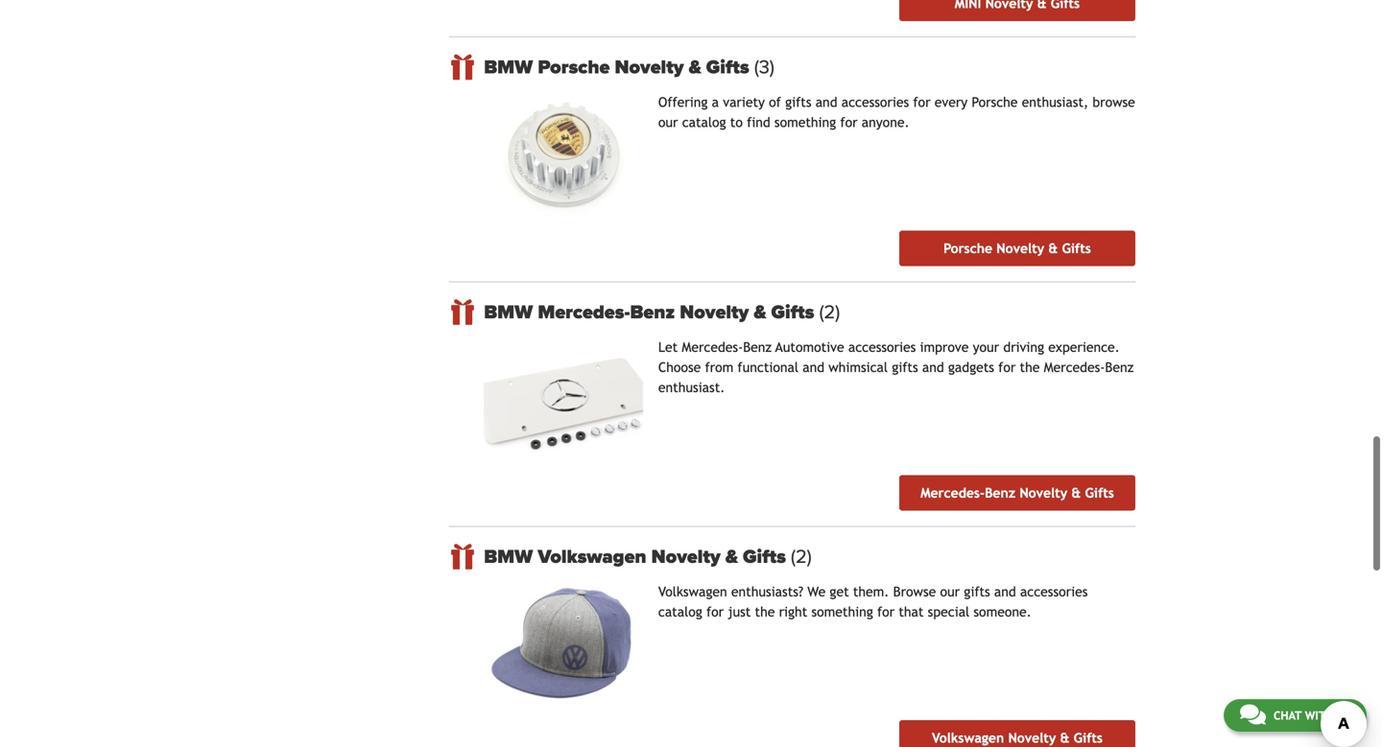 Task type: describe. For each thing, give the bounding box(es) containing it.
our inside offering a variety of gifts and accessories for every porsche enthusiast, browse our catalog to find something for anyone.
[[658, 115, 678, 130]]

anyone.
[[862, 115, 910, 130]]

right
[[779, 605, 808, 620]]

enthusiasts?
[[731, 585, 804, 600]]

for left 'just' on the right bottom of page
[[706, 605, 724, 620]]

with
[[1305, 709, 1333, 723]]

for left every
[[913, 94, 931, 110]]

and down automotive
[[803, 360, 825, 375]]

catalog inside offering a variety of gifts and accessories for every porsche enthusiast, browse our catalog to find something for anyone.
[[682, 115, 726, 130]]

chat with us
[[1274, 709, 1351, 723]]

gifts inside let mercedes-benz automotive accessories improve your driving experience. choose from functional and whimsical gifts and gadgets for the mercedes-benz enthusiast.
[[892, 360, 918, 375]]

let
[[658, 340, 678, 355]]

bmw                                                                                    volkswagen novelty & gifts link
[[484, 546, 1136, 569]]

bmw                                                                                    mercedes-benz novelty & gifts link
[[484, 301, 1136, 324]]

offering a variety of gifts and accessories for every porsche enthusiast, browse our catalog to find something for anyone.
[[658, 94, 1135, 130]]

bmw                                                                                    mercedes-benz novelty & gifts
[[484, 301, 819, 324]]

accessories inside let mercedes-benz automotive accessories improve your driving experience. choose from functional and whimsical gifts and gadgets for the mercedes-benz enthusiast.
[[848, 340, 916, 355]]

someone.
[[974, 605, 1032, 620]]

functional
[[738, 360, 799, 375]]

them.
[[853, 585, 889, 600]]

bmw for bmw                                                                                    porsche novelty & gifts
[[484, 56, 533, 79]]

volkswagen novelty & gifts link
[[899, 721, 1136, 748]]

mercedes-benz novelty & gifts link
[[899, 476, 1136, 511]]

find
[[747, 115, 771, 130]]

us
[[1337, 709, 1351, 723]]

0 vertical spatial porsche
[[538, 56, 610, 79]]

and down improve
[[922, 360, 944, 375]]

comments image
[[1240, 704, 1266, 727]]

experience.
[[1049, 340, 1120, 355]]

browse
[[1093, 94, 1135, 110]]

just
[[728, 605, 751, 620]]

offering
[[658, 94, 708, 110]]

gadgets
[[948, 360, 994, 375]]

we
[[808, 585, 826, 600]]

novelty inside mercedes-benz novelty & gifts link
[[1020, 486, 1068, 501]]

0 horizontal spatial volkswagen
[[538, 546, 647, 569]]

your
[[973, 340, 999, 355]]

the inside volkswagen enthusiasts? we get them. browse our gifts and accessories catalog for just the right something for that special someone.
[[755, 605, 775, 620]]

& inside porsche novelty & gifts link
[[1049, 241, 1058, 256]]

browse
[[893, 585, 936, 600]]

for left anyone.
[[840, 115, 858, 130]]



Task type: vqa. For each thing, say whether or not it's contained in the screenshot.
comments image
yes



Task type: locate. For each thing, give the bounding box(es) containing it.
enthusiast.
[[658, 380, 725, 395]]

the down driving
[[1020, 360, 1040, 375]]

whimsical
[[829, 360, 888, 375]]

volkswagen for volkswagen enthusiasts? we get them. browse our gifts and accessories catalog for just the right something for that special someone.
[[658, 585, 727, 600]]

novelty inside "volkswagen novelty & gifts" link
[[1008, 731, 1056, 747]]

gifts inside offering a variety of gifts and accessories for every porsche enthusiast, browse our catalog to find something for anyone.
[[785, 94, 812, 110]]

1 vertical spatial something
[[812, 605, 873, 620]]

1 vertical spatial porsche
[[972, 94, 1018, 110]]

something inside volkswagen enthusiasts? we get them. browse our gifts and accessories catalog for just the right something for that special someone.
[[812, 605, 873, 620]]

porsche inside offering a variety of gifts and accessories for every porsche enthusiast, browse our catalog to find something for anyone.
[[972, 94, 1018, 110]]

and inside volkswagen enthusiasts? we get them. browse our gifts and accessories catalog for just the right something for that special someone.
[[994, 585, 1016, 600]]

2 vertical spatial porsche
[[944, 241, 993, 256]]

1 vertical spatial accessories
[[848, 340, 916, 355]]

0 vertical spatial gifts
[[785, 94, 812, 110]]

1 vertical spatial volkswagen
[[658, 585, 727, 600]]

&
[[689, 56, 701, 79], [1049, 241, 1058, 256], [754, 301, 766, 324], [1072, 486, 1081, 501], [726, 546, 738, 569], [1060, 731, 1070, 747]]

something inside offering a variety of gifts and accessories for every porsche enthusiast, browse our catalog to find something for anyone.
[[775, 115, 836, 130]]

0 vertical spatial catalog
[[682, 115, 726, 130]]

0 horizontal spatial gifts
[[785, 94, 812, 110]]

accessories up whimsical
[[848, 340, 916, 355]]

accessories up someone.
[[1020, 585, 1088, 600]]

and
[[816, 94, 838, 110], [803, 360, 825, 375], [922, 360, 944, 375], [994, 585, 1016, 600]]

bmw
[[484, 56, 533, 79], [484, 301, 533, 324], [484, 546, 533, 569]]

mercedes-benz novelty & gifts thumbnail image image
[[484, 341, 643, 461]]

improve
[[920, 340, 969, 355]]

novelty
[[615, 56, 684, 79], [997, 241, 1045, 256], [680, 301, 749, 324], [1020, 486, 1068, 501], [651, 546, 721, 569], [1008, 731, 1056, 747]]

get
[[830, 585, 849, 600]]

the
[[1020, 360, 1040, 375], [755, 605, 775, 620]]

bmw for bmw                                                                                    mercedes-benz novelty & gifts
[[484, 301, 533, 324]]

for down driving
[[998, 360, 1016, 375]]

volkswagen
[[538, 546, 647, 569], [658, 585, 727, 600], [932, 731, 1004, 747]]

for
[[913, 94, 931, 110], [840, 115, 858, 130], [998, 360, 1016, 375], [706, 605, 724, 620], [877, 605, 895, 620]]

let mercedes-benz automotive accessories improve your driving experience. choose from functional and whimsical gifts and gadgets for the mercedes-benz enthusiast.
[[658, 340, 1134, 395]]

1 vertical spatial our
[[940, 585, 960, 600]]

1 horizontal spatial our
[[940, 585, 960, 600]]

our
[[658, 115, 678, 130], [940, 585, 960, 600]]

2 horizontal spatial gifts
[[964, 585, 990, 600]]

0 vertical spatial something
[[775, 115, 836, 130]]

catalog
[[682, 115, 726, 130], [658, 605, 702, 620]]

catalog left 'just' on the right bottom of page
[[658, 605, 702, 620]]

bmw for bmw                                                                                    volkswagen novelty & gifts
[[484, 546, 533, 569]]

porsche novelty & gifts
[[944, 241, 1091, 256]]

catalog down "a"
[[682, 115, 726, 130]]

gifts up someone.
[[964, 585, 990, 600]]

1 vertical spatial bmw
[[484, 301, 533, 324]]

volkswagen novelty & gifts thumbnail image image
[[484, 586, 643, 706]]

gifts
[[706, 56, 749, 79], [1062, 241, 1091, 256], [771, 301, 814, 324], [1085, 486, 1114, 501], [743, 546, 786, 569], [1074, 731, 1103, 747]]

volkswagen novelty & gifts
[[932, 731, 1103, 747]]

and up someone.
[[994, 585, 1016, 600]]

to
[[730, 115, 743, 130]]

1 vertical spatial the
[[755, 605, 775, 620]]

the inside let mercedes-benz automotive accessories improve your driving experience. choose from functional and whimsical gifts and gadgets for the mercedes-benz enthusiast.
[[1020, 360, 1040, 375]]

chat
[[1274, 709, 1302, 723]]

porsche novelty & gifts thumbnail image image
[[484, 96, 643, 215]]

1 vertical spatial gifts
[[892, 360, 918, 375]]

& inside "volkswagen novelty & gifts" link
[[1060, 731, 1070, 747]]

0 vertical spatial our
[[658, 115, 678, 130]]

0 vertical spatial accessories
[[842, 94, 909, 110]]

our inside volkswagen enthusiasts? we get them. browse our gifts and accessories catalog for just the right something for that special someone.
[[940, 585, 960, 600]]

porsche novelty & gifts link
[[899, 231, 1136, 266]]

2 vertical spatial accessories
[[1020, 585, 1088, 600]]

2 vertical spatial bmw
[[484, 546, 533, 569]]

2 vertical spatial gifts
[[964, 585, 990, 600]]

novelty inside porsche novelty & gifts link
[[997, 241, 1045, 256]]

chat with us link
[[1224, 700, 1367, 732]]

catalog inside volkswagen enthusiasts? we get them. browse our gifts and accessories catalog for just the right something for that special someone.
[[658, 605, 702, 620]]

every
[[935, 94, 968, 110]]

mercedes-benz novelty & gifts
[[921, 486, 1114, 501]]

porsche
[[538, 56, 610, 79], [972, 94, 1018, 110], [944, 241, 993, 256]]

1 bmw from the top
[[484, 56, 533, 79]]

1 horizontal spatial volkswagen
[[658, 585, 727, 600]]

1 vertical spatial catalog
[[658, 605, 702, 620]]

choose
[[658, 360, 701, 375]]

enthusiast,
[[1022, 94, 1089, 110]]

our up the special at the bottom right of the page
[[940, 585, 960, 600]]

0 horizontal spatial our
[[658, 115, 678, 130]]

variety
[[723, 94, 765, 110]]

3 bmw from the top
[[484, 546, 533, 569]]

bmw                                                                                    porsche novelty & gifts link
[[484, 56, 1136, 79]]

mercedes-
[[538, 301, 630, 324], [682, 340, 743, 355], [1044, 360, 1105, 375], [921, 486, 985, 501]]

for inside let mercedes-benz automotive accessories improve your driving experience. choose from functional and whimsical gifts and gadgets for the mercedes-benz enthusiast.
[[998, 360, 1016, 375]]

bmw                                                                                    porsche novelty & gifts
[[484, 56, 754, 79]]

volkswagen for volkswagen novelty & gifts
[[932, 731, 1004, 747]]

something
[[775, 115, 836, 130], [812, 605, 873, 620]]

accessories inside volkswagen enthusiasts? we get them. browse our gifts and accessories catalog for just the right something for that special someone.
[[1020, 585, 1088, 600]]

volkswagen inside volkswagen enthusiasts? we get them. browse our gifts and accessories catalog for just the right something for that special someone.
[[658, 585, 727, 600]]

and down bmw                                                                                    porsche novelty & gifts link
[[816, 94, 838, 110]]

2 vertical spatial volkswagen
[[932, 731, 1004, 747]]

0 vertical spatial the
[[1020, 360, 1040, 375]]

volkswagen enthusiasts? we get them. browse our gifts and accessories catalog for just the right something for that special someone.
[[658, 585, 1088, 620]]

1 horizontal spatial gifts
[[892, 360, 918, 375]]

0 horizontal spatial the
[[755, 605, 775, 620]]

and inside offering a variety of gifts and accessories for every porsche enthusiast, browse our catalog to find something for anyone.
[[816, 94, 838, 110]]

2 bmw from the top
[[484, 301, 533, 324]]

accessories up anyone.
[[842, 94, 909, 110]]

gifts right whimsical
[[892, 360, 918, 375]]

bmw                                                                                    volkswagen novelty & gifts
[[484, 546, 791, 569]]

of
[[769, 94, 781, 110]]

0 vertical spatial bmw
[[484, 56, 533, 79]]

gifts
[[785, 94, 812, 110], [892, 360, 918, 375], [964, 585, 990, 600]]

our down offering
[[658, 115, 678, 130]]

gifts right of
[[785, 94, 812, 110]]

accessories inside offering a variety of gifts and accessories for every porsche enthusiast, browse our catalog to find something for anyone.
[[842, 94, 909, 110]]

& inside mercedes-benz novelty & gifts link
[[1072, 486, 1081, 501]]

accessories
[[842, 94, 909, 110], [848, 340, 916, 355], [1020, 585, 1088, 600]]

something down of
[[775, 115, 836, 130]]

driving
[[1003, 340, 1044, 355]]

special
[[928, 605, 970, 620]]

gifts inside volkswagen enthusiasts? we get them. browse our gifts and accessories catalog for just the right something for that special someone.
[[964, 585, 990, 600]]

the down enthusiasts?
[[755, 605, 775, 620]]

benz
[[630, 301, 675, 324], [743, 340, 772, 355], [1105, 360, 1134, 375], [985, 486, 1016, 501]]

for down them.
[[877, 605, 895, 620]]

0 vertical spatial volkswagen
[[538, 546, 647, 569]]

2 horizontal spatial volkswagen
[[932, 731, 1004, 747]]

1 horizontal spatial the
[[1020, 360, 1040, 375]]

something down get
[[812, 605, 873, 620]]

a
[[712, 94, 719, 110]]

automotive
[[776, 340, 844, 355]]

from
[[705, 360, 734, 375]]

that
[[899, 605, 924, 620]]



